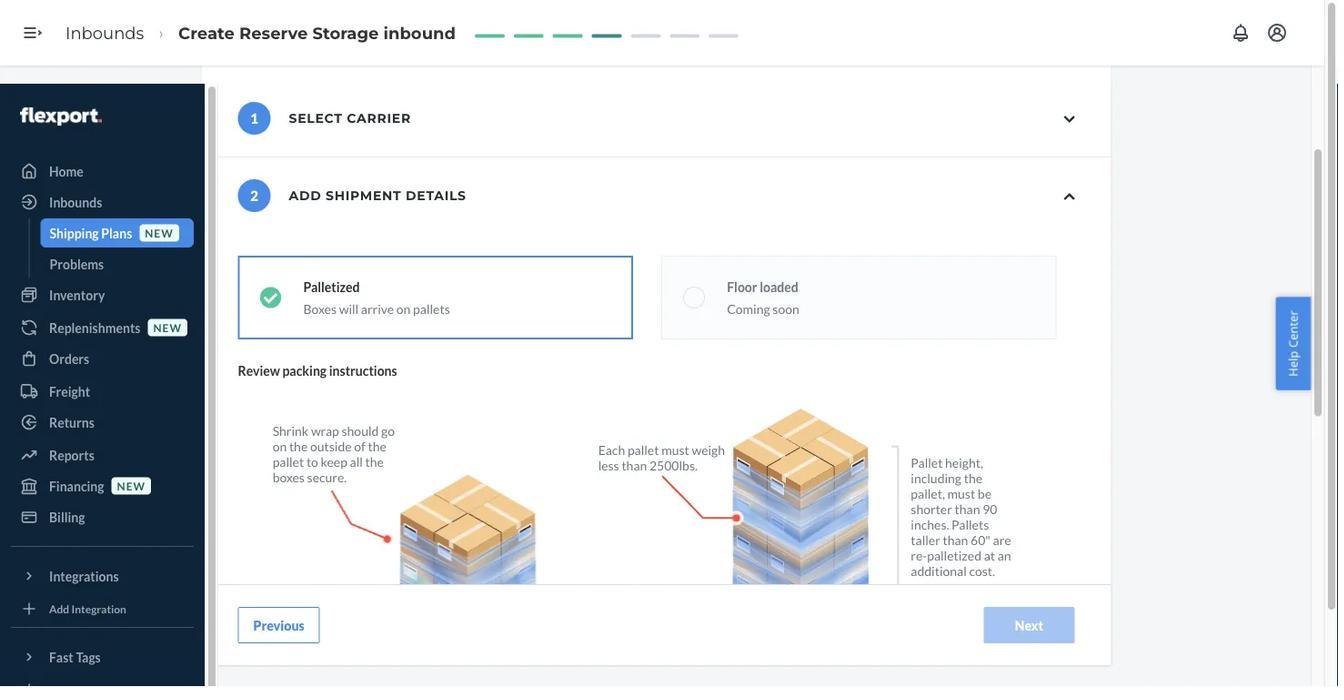 Task type: describe. For each thing, give the bounding box(es) containing it.
new for shipping plans
[[145, 226, 174, 239]]

home
[[49, 163, 84, 179]]

the right of
[[368, 439, 387, 454]]

reports
[[49, 447, 94, 463]]

previous button
[[238, 607, 320, 644]]

1 vertical spatial inbounds
[[49, 194, 102, 210]]

four-
[[559, 641, 590, 656]]

instructions
[[329, 363, 397, 378]]

to
[[307, 454, 318, 470]]

details
[[406, 188, 467, 203]]

palletized boxes will arrive on pallets
[[304, 279, 450, 316]]

pallets inside four-way pallets must be used. pallets must be in good condition.
[[615, 641, 652, 656]]

add for add integration
[[49, 602, 69, 615]]

of
[[354, 439, 366, 454]]

condition.
[[619, 672, 674, 687]]

an
[[998, 548, 1012, 563]]

pallet
[[911, 455, 943, 471]]

plans
[[101, 225, 132, 241]]

2
[[250, 187, 259, 204]]

go
[[381, 423, 395, 439]]

chevron down image
[[1064, 113, 1075, 126]]

all
[[350, 454, 363, 470]]

open account menu image
[[1267, 22, 1289, 44]]

fast tags button
[[11, 643, 194, 672]]

freight
[[49, 384, 90, 399]]

pallet inside shrink wrap should go on the outside of the pallet to keep all the boxes secure.
[[273, 454, 304, 470]]

the left wrap
[[289, 439, 308, 454]]

home link
[[11, 157, 194, 186]]

be inside pallet height, including the pallet, must be shorter than 90 inches. pallets taller than 60" are re-palletized at an additional cost.
[[978, 486, 992, 502]]

arrive
[[361, 301, 394, 316]]

integrations button
[[11, 562, 194, 591]]

freight link
[[11, 377, 194, 406]]

shipping
[[50, 225, 99, 241]]

create reserve storage inbound
[[178, 23, 456, 43]]

returns link
[[11, 408, 194, 437]]

open navigation image
[[22, 22, 44, 44]]

financing
[[49, 478, 104, 494]]

each
[[599, 442, 625, 458]]

at
[[985, 548, 996, 563]]

good
[[589, 672, 616, 687]]

fast
[[49, 649, 73, 665]]

must inside each pallet must weigh less than 2500lbs.
[[662, 442, 690, 458]]

shrink wrap should go on the outside of the pallet to keep all the boxes secure.
[[273, 423, 395, 485]]

integration
[[71, 602, 126, 615]]

previous
[[253, 618, 305, 633]]

outside
[[310, 439, 352, 454]]

shrink
[[273, 423, 309, 439]]

select
[[289, 111, 343, 126]]

re-
[[911, 548, 928, 563]]

breadcrumbs navigation
[[51, 6, 471, 59]]

height,
[[946, 455, 984, 471]]

inventory
[[49, 287, 105, 303]]

wrap
[[311, 423, 339, 439]]

carrier
[[347, 111, 411, 126]]

shipping plans
[[50, 225, 132, 241]]

60"
[[971, 532, 991, 548]]

way
[[590, 641, 612, 656]]

should
[[342, 423, 379, 439]]

must up condition.
[[654, 641, 682, 656]]

secure.
[[307, 470, 347, 485]]

floor loaded coming soon
[[727, 279, 800, 316]]

billing link
[[11, 502, 194, 532]]

add for add shipment details
[[289, 188, 322, 203]]

help center
[[1286, 311, 1302, 377]]

reserve
[[239, 23, 308, 43]]

boxes
[[304, 301, 337, 316]]

weigh
[[692, 442, 725, 458]]

palletized
[[304, 279, 360, 294]]

boxes
[[273, 470, 305, 485]]



Task type: locate. For each thing, give the bounding box(es) containing it.
add integration
[[49, 602, 126, 615]]

create
[[178, 23, 235, 43]]

inbounds up "shipping"
[[49, 194, 102, 210]]

pallets inside four-way pallets must be used. pallets must be in good condition.
[[607, 656, 645, 672]]

0 horizontal spatial pallets
[[413, 301, 450, 316]]

open notifications image
[[1231, 22, 1252, 44]]

inbounds right open navigation icon
[[66, 23, 144, 43]]

on inside shrink wrap should go on the outside of the pallet to keep all the boxes secure.
[[273, 439, 287, 454]]

add right 2
[[289, 188, 322, 203]]

each pallet must weigh less than 2500lbs.
[[599, 442, 725, 473]]

1 horizontal spatial add
[[289, 188, 322, 203]]

add left integration
[[49, 602, 69, 615]]

new down reports link
[[117, 479, 146, 492]]

four-way pallets must be used. pallets must be in good condition.
[[559, 641, 682, 687]]

1 vertical spatial on
[[273, 439, 287, 454]]

orders link
[[11, 344, 194, 373]]

be
[[978, 486, 992, 502], [559, 656, 573, 672], [559, 672, 573, 687]]

select carrier
[[289, 111, 411, 126]]

cost.
[[970, 563, 996, 579]]

in
[[576, 672, 586, 687]]

check circle image
[[260, 287, 282, 309]]

soon
[[773, 301, 800, 316]]

new
[[145, 226, 174, 239], [153, 321, 182, 334], [117, 479, 146, 492]]

inventory link
[[11, 280, 194, 309]]

0 vertical spatial pallets
[[952, 517, 990, 532]]

packing
[[283, 363, 327, 378]]

additional
[[911, 563, 967, 579]]

new for financing
[[117, 479, 146, 492]]

1 vertical spatial inbounds link
[[11, 188, 194, 217]]

0 vertical spatial inbounds
[[66, 23, 144, 43]]

1 vertical spatial pallets
[[615, 641, 652, 656]]

palletized
[[928, 548, 982, 563]]

0 vertical spatial add
[[289, 188, 322, 203]]

will
[[339, 301, 359, 316]]

0 horizontal spatial pallet
[[273, 454, 304, 470]]

shipment
[[326, 188, 402, 203]]

1 vertical spatial new
[[153, 321, 182, 334]]

1 vertical spatial pallets
[[607, 656, 645, 672]]

orders
[[49, 351, 89, 366]]

pallets up the palletized
[[952, 517, 990, 532]]

inbounds inside breadcrumbs navigation
[[66, 23, 144, 43]]

inbounds link down home link on the top
[[11, 188, 194, 217]]

are
[[994, 532, 1012, 548]]

help center button
[[1277, 297, 1312, 390]]

review packing instructions
[[238, 363, 397, 378]]

keep
[[321, 454, 348, 470]]

2500lbs.
[[650, 458, 698, 473]]

inbounds link inside breadcrumbs navigation
[[66, 23, 144, 43]]

billing
[[49, 509, 85, 525]]

on up the 'boxes'
[[273, 439, 287, 454]]

the inside pallet height, including the pallet, must be shorter than 90 inches. pallets taller than 60" are re-palletized at an additional cost.
[[965, 471, 983, 486]]

less
[[599, 458, 620, 473]]

0 vertical spatial new
[[145, 226, 174, 239]]

flexport logo image
[[20, 107, 102, 126]]

pallet right each
[[628, 442, 659, 458]]

0 vertical spatial on
[[397, 301, 411, 316]]

on inside palletized boxes will arrive on pallets
[[397, 301, 411, 316]]

must right good
[[647, 656, 675, 672]]

than inside each pallet must weigh less than 2500lbs.
[[622, 458, 647, 473]]

the
[[289, 439, 308, 454], [368, 439, 387, 454], [366, 454, 384, 470], [965, 471, 983, 486]]

returns
[[49, 415, 95, 430]]

problems link
[[41, 249, 194, 279]]

integrations
[[49, 568, 119, 584]]

pallet
[[628, 442, 659, 458], [273, 454, 304, 470]]

used.
[[576, 656, 605, 672]]

1 horizontal spatial on
[[397, 301, 411, 316]]

add integration link
[[11, 598, 194, 620]]

than right less
[[622, 458, 647, 473]]

coming
[[727, 301, 771, 316]]

problems
[[50, 256, 104, 272]]

next
[[1016, 618, 1044, 633]]

storage
[[313, 23, 379, 43]]

on right arrive
[[397, 301, 411, 316]]

2 vertical spatial new
[[117, 479, 146, 492]]

0 vertical spatial pallets
[[413, 301, 450, 316]]

1 horizontal spatial pallets
[[952, 517, 990, 532]]

including
[[911, 471, 962, 486]]

new right plans
[[145, 226, 174, 239]]

add shipment details
[[289, 188, 467, 203]]

chevron up image
[[1064, 190, 1075, 203]]

the right including
[[965, 471, 983, 486]]

than left 90
[[955, 502, 981, 517]]

center
[[1286, 311, 1302, 348]]

pallet height, including the pallet, must be shorter than 90 inches. pallets taller than 60" are re-palletized at an additional cost.
[[911, 455, 1012, 579]]

must left weigh
[[662, 442, 690, 458]]

90
[[983, 502, 998, 517]]

1
[[250, 110, 259, 127]]

review
[[238, 363, 280, 378]]

0 horizontal spatial pallets
[[607, 656, 645, 672]]

the right all
[[366, 454, 384, 470]]

must inside pallet height, including the pallet, must be shorter than 90 inches. pallets taller than 60" are re-palletized at an additional cost.
[[948, 486, 976, 502]]

pallets right way
[[615, 641, 652, 656]]

than
[[622, 458, 647, 473], [955, 502, 981, 517], [943, 532, 969, 548]]

reports link
[[11, 441, 194, 470]]

1 vertical spatial add
[[49, 602, 69, 615]]

1 horizontal spatial pallets
[[615, 641, 652, 656]]

pallets right used.
[[607, 656, 645, 672]]

pallets inside pallet height, including the pallet, must be shorter than 90 inches. pallets taller than 60" are re-palletized at an additional cost.
[[952, 517, 990, 532]]

inbounds
[[66, 23, 144, 43], [49, 194, 102, 210]]

inches.
[[911, 517, 950, 532]]

fast tags
[[49, 649, 101, 665]]

replenishments
[[49, 320, 141, 335]]

pallet inside each pallet must weigh less than 2500lbs.
[[628, 442, 659, 458]]

new for replenishments
[[153, 321, 182, 334]]

0 horizontal spatial on
[[273, 439, 287, 454]]

pallets inside palletized boxes will arrive on pallets
[[413, 301, 450, 316]]

0 horizontal spatial add
[[49, 602, 69, 615]]

shorter
[[911, 502, 953, 517]]

1 vertical spatial than
[[955, 502, 981, 517]]

tags
[[76, 649, 101, 665]]

1 horizontal spatial pallet
[[628, 442, 659, 458]]

must down height,
[[948, 486, 976, 502]]

pallets right arrive
[[413, 301, 450, 316]]

0 vertical spatial inbounds link
[[66, 23, 144, 43]]

pallet left to
[[273, 454, 304, 470]]

new up orders link
[[153, 321, 182, 334]]

inbounds link
[[66, 23, 144, 43], [11, 188, 194, 217]]

0 vertical spatial than
[[622, 458, 647, 473]]

inbound
[[384, 23, 456, 43]]

than left 60"
[[943, 532, 969, 548]]

help
[[1286, 351, 1302, 377]]

loaded
[[760, 279, 799, 294]]

pallet,
[[911, 486, 946, 502]]

next button
[[984, 607, 1075, 644]]

2 vertical spatial than
[[943, 532, 969, 548]]

taller
[[911, 532, 941, 548]]

on for pallets
[[397, 301, 411, 316]]

inbounds link right open navigation icon
[[66, 23, 144, 43]]

must
[[662, 442, 690, 458], [948, 486, 976, 502], [654, 641, 682, 656], [647, 656, 675, 672]]

on for the
[[273, 439, 287, 454]]

pallets
[[413, 301, 450, 316], [615, 641, 652, 656]]

floor
[[727, 279, 758, 294]]



Task type: vqa. For each thing, say whether or not it's contained in the screenshot.
Settings link
no



